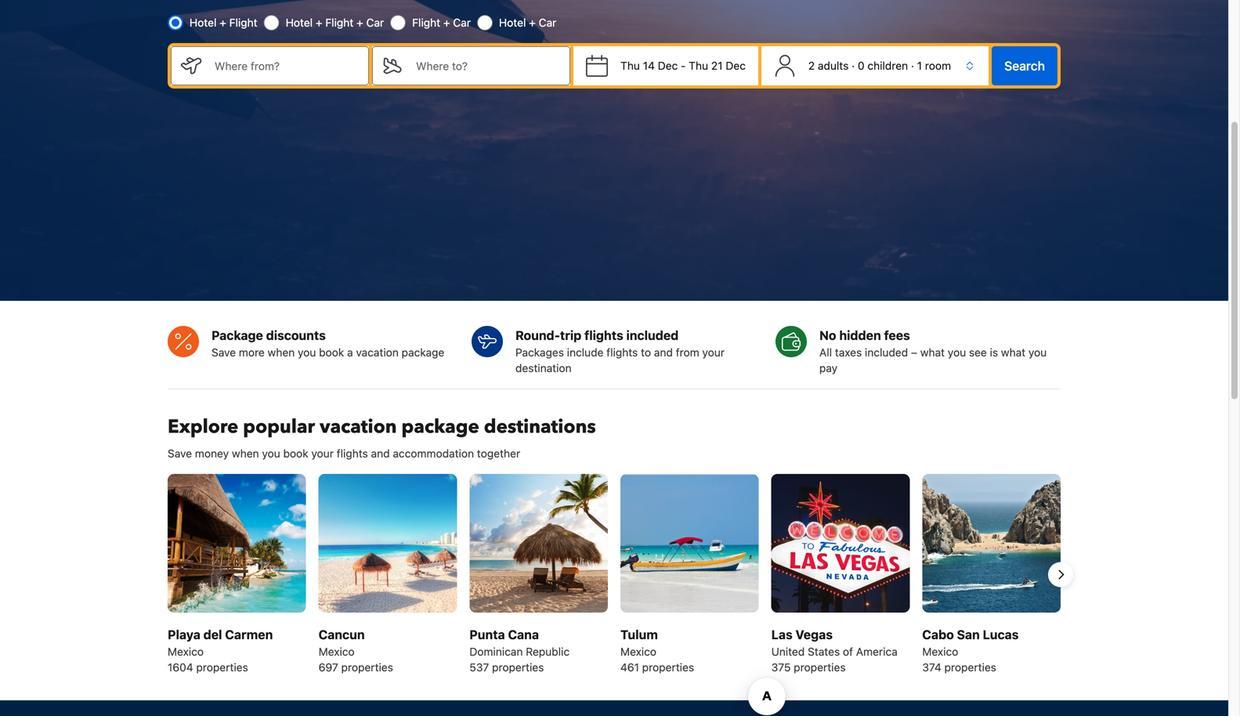 Task type: vqa. For each thing, say whether or not it's contained in the screenshot.


Task type: locate. For each thing, give the bounding box(es) containing it.
save left money on the bottom left
[[168, 447, 192, 460]]

properties
[[196, 661, 248, 674], [341, 661, 393, 674], [492, 661, 544, 674], [642, 661, 694, 674], [794, 661, 846, 674], [945, 661, 997, 674]]

1 + from the left
[[220, 16, 226, 29]]

dec
[[658, 59, 678, 72], [726, 59, 746, 72]]

mexico inside playa del carmen mexico 1604 properties
[[168, 645, 204, 658]]

2 mexico from the left
[[319, 645, 355, 658]]

you down popular
[[262, 447, 280, 460]]

1 hotel from the left
[[190, 16, 217, 29]]

cancun
[[319, 627, 365, 642]]

5 properties from the left
[[794, 661, 846, 674]]

book down popular
[[283, 447, 308, 460]]

2 package from the top
[[402, 414, 479, 440]]

0 vertical spatial when
[[268, 346, 295, 359]]

your for package
[[311, 447, 334, 460]]

book inside explore popular vacation package destinations save money when you book your flights and accommodation together
[[283, 447, 308, 460]]

mexico
[[168, 645, 204, 658], [319, 645, 355, 658], [621, 645, 657, 658], [923, 645, 959, 658]]

thu
[[621, 59, 640, 72], [689, 59, 708, 72]]

you
[[298, 346, 316, 359], [948, 346, 966, 359], [1029, 346, 1047, 359], [262, 447, 280, 460]]

properties down dominican
[[492, 661, 544, 674]]

what
[[921, 346, 945, 359], [1001, 346, 1026, 359]]

0 vertical spatial included
[[627, 328, 679, 343]]

included
[[627, 328, 679, 343], [865, 346, 908, 359]]

0 horizontal spatial save
[[168, 447, 192, 460]]

1 vertical spatial included
[[865, 346, 908, 359]]

what right the is
[[1001, 346, 1026, 359]]

vacation inside the "package discounts save more when you book a vacation package"
[[356, 346, 399, 359]]

0 horizontal spatial your
[[311, 447, 334, 460]]

flight for hotel + flight
[[229, 16, 258, 29]]

thu left 14
[[621, 59, 640, 72]]

package up accommodation
[[402, 414, 479, 440]]

1 horizontal spatial thu
[[689, 59, 708, 72]]

2 adults · 0 children · 1 room
[[809, 59, 951, 72]]

book left a
[[319, 346, 344, 359]]

1 horizontal spatial save
[[212, 346, 236, 359]]

0 vertical spatial save
[[212, 346, 236, 359]]

0 vertical spatial book
[[319, 346, 344, 359]]

1 horizontal spatial book
[[319, 346, 344, 359]]

book
[[319, 346, 344, 359], [283, 447, 308, 460]]

1 vertical spatial vacation
[[320, 414, 397, 440]]

hotel + flight
[[190, 16, 258, 29]]

mexico up '1604'
[[168, 645, 204, 658]]

1 horizontal spatial and
[[654, 346, 673, 359]]

properties inside cancun mexico 697 properties
[[341, 661, 393, 674]]

1 vertical spatial save
[[168, 447, 192, 460]]

0 horizontal spatial thu
[[621, 59, 640, 72]]

search
[[1005, 59, 1045, 73]]

mexico inside tulum mexico 461 properties
[[621, 645, 657, 658]]

what right –
[[921, 346, 945, 359]]

3 properties from the left
[[492, 661, 544, 674]]

save inside explore popular vacation package destinations save money when you book your flights and accommodation together
[[168, 447, 192, 460]]

mexico inside cabo san lucas mexico 374 properties
[[923, 645, 959, 658]]

mexico down cabo
[[923, 645, 959, 658]]

more
[[239, 346, 265, 359]]

1 horizontal spatial car
[[453, 16, 471, 29]]

4 + from the left
[[443, 16, 450, 29]]

pay
[[820, 362, 838, 375]]

0 horizontal spatial included
[[627, 328, 679, 343]]

vacation down a
[[320, 414, 397, 440]]

flights inside explore popular vacation package destinations save money when you book your flights and accommodation together
[[337, 447, 368, 460]]

dec right the 21 at the top right of the page
[[726, 59, 746, 72]]

1 vertical spatial package
[[402, 414, 479, 440]]

2 flight from the left
[[325, 16, 354, 29]]

1 horizontal spatial your
[[702, 346, 725, 359]]

1 thu from the left
[[621, 59, 640, 72]]

2 hotel from the left
[[286, 16, 313, 29]]

1 vertical spatial book
[[283, 447, 308, 460]]

0 horizontal spatial and
[[371, 447, 390, 460]]

3 hotel from the left
[[499, 16, 526, 29]]

and
[[654, 346, 673, 359], [371, 447, 390, 460]]

hotel for hotel + car
[[499, 16, 526, 29]]

-
[[681, 59, 686, 72]]

2 horizontal spatial hotel
[[499, 16, 526, 29]]

dec left -
[[658, 59, 678, 72]]

1 horizontal spatial ·
[[911, 59, 914, 72]]

0 horizontal spatial what
[[921, 346, 945, 359]]

your inside explore popular vacation package destinations save money when you book your flights and accommodation together
[[311, 447, 334, 460]]

money
[[195, 447, 229, 460]]

flight for hotel + flight + car
[[325, 16, 354, 29]]

flight + car
[[412, 16, 471, 29]]

and left accommodation
[[371, 447, 390, 460]]

included inside the no hidden fees all taxes included – what you see is what you pay
[[865, 346, 908, 359]]

your right from
[[702, 346, 725, 359]]

0 horizontal spatial flight
[[229, 16, 258, 29]]

Where from? field
[[202, 46, 369, 86]]

vacation right a
[[356, 346, 399, 359]]

included down fees
[[865, 346, 908, 359]]

included up to
[[627, 328, 679, 343]]

your inside round-trip flights included packages include flights to and from your destination
[[702, 346, 725, 359]]

hotel + car
[[499, 16, 557, 29]]

and inside round-trip flights included packages include flights to and from your destination
[[654, 346, 673, 359]]

697
[[319, 661, 338, 674]]

1 vertical spatial your
[[311, 447, 334, 460]]

·
[[852, 59, 855, 72], [911, 59, 914, 72]]

4 properties from the left
[[642, 661, 694, 674]]

0 vertical spatial your
[[702, 346, 725, 359]]

america
[[856, 645, 898, 658]]

properties right 461
[[642, 661, 694, 674]]

0 horizontal spatial dec
[[658, 59, 678, 72]]

car
[[366, 16, 384, 29], [453, 16, 471, 29], [539, 16, 557, 29]]

5 + from the left
[[529, 16, 536, 29]]

0
[[858, 59, 865, 72]]

2 thu from the left
[[689, 59, 708, 72]]

· left 1
[[911, 59, 914, 72]]

+ for hotel + car
[[529, 16, 536, 29]]

2
[[809, 59, 815, 72]]

2 + from the left
[[316, 16, 322, 29]]

hotel for hotel + flight + car
[[286, 16, 313, 29]]

properties down states on the right of page
[[794, 661, 846, 674]]

destination
[[516, 362, 572, 375]]

package
[[402, 346, 445, 359], [402, 414, 479, 440]]

next image
[[1052, 565, 1070, 584]]

your down popular
[[311, 447, 334, 460]]

0 horizontal spatial car
[[366, 16, 384, 29]]

0 vertical spatial vacation
[[356, 346, 399, 359]]

Where to? field
[[404, 46, 571, 86]]

537
[[470, 661, 489, 674]]

1 horizontal spatial what
[[1001, 346, 1026, 359]]

punta
[[470, 627, 505, 642]]

when right money on the bottom left
[[232, 447, 259, 460]]

destinations
[[484, 414, 596, 440]]

flights
[[585, 328, 624, 343], [607, 346, 638, 359], [337, 447, 368, 460]]

round-trip flights included packages include flights to and from your destination
[[516, 328, 725, 375]]

1 horizontal spatial hotel
[[286, 16, 313, 29]]

4 mexico from the left
[[923, 645, 959, 658]]

properties down del
[[196, 661, 248, 674]]

mexico down tulum
[[621, 645, 657, 658]]

mexico up 697
[[319, 645, 355, 658]]

explore popular vacation package destinations region
[[155, 474, 1074, 675]]

when down discounts
[[268, 346, 295, 359]]

discounts
[[266, 328, 326, 343]]

properties inside las vegas united states of america 375 properties
[[794, 661, 846, 674]]

you right the is
[[1029, 346, 1047, 359]]

1 horizontal spatial dec
[[726, 59, 746, 72]]

1 mexico from the left
[[168, 645, 204, 658]]

1 dec from the left
[[658, 59, 678, 72]]

0 horizontal spatial hotel
[[190, 16, 217, 29]]

explore
[[168, 414, 238, 440]]

0 vertical spatial and
[[654, 346, 673, 359]]

tulum mexico 461 properties
[[621, 627, 694, 674]]

· left 0
[[852, 59, 855, 72]]

+ for flight + car
[[443, 16, 450, 29]]

your
[[702, 346, 725, 359], [311, 447, 334, 460]]

vacation
[[356, 346, 399, 359], [320, 414, 397, 440]]

+ for hotel + flight + car
[[316, 16, 322, 29]]

2 properties from the left
[[341, 661, 393, 674]]

1 horizontal spatial when
[[268, 346, 295, 359]]

1 vertical spatial and
[[371, 447, 390, 460]]

book inside the "package discounts save more when you book a vacation package"
[[319, 346, 344, 359]]

save
[[212, 346, 236, 359], [168, 447, 192, 460]]

room
[[925, 59, 951, 72]]

3 mexico from the left
[[621, 645, 657, 658]]

–
[[911, 346, 918, 359]]

hidden
[[840, 328, 881, 343]]

package right a
[[402, 346, 445, 359]]

3 car from the left
[[539, 16, 557, 29]]

0 horizontal spatial book
[[283, 447, 308, 460]]

properties right 697
[[341, 661, 393, 674]]

explore popular vacation package destinations save money when you book your flights and accommodation together
[[168, 414, 596, 460]]

1 flight from the left
[[229, 16, 258, 29]]

2 car from the left
[[453, 16, 471, 29]]

and right to
[[654, 346, 673, 359]]

when
[[268, 346, 295, 359], [232, 447, 259, 460]]

1 vertical spatial when
[[232, 447, 259, 460]]

las
[[772, 627, 793, 642]]

hotel
[[190, 16, 217, 29], [286, 16, 313, 29], [499, 16, 526, 29]]

6 properties from the left
[[945, 661, 997, 674]]

375
[[772, 661, 791, 674]]

1 properties from the left
[[196, 661, 248, 674]]

1 horizontal spatial flight
[[325, 16, 354, 29]]

1 horizontal spatial included
[[865, 346, 908, 359]]

flight
[[229, 16, 258, 29], [325, 16, 354, 29], [412, 16, 440, 29]]

0 horizontal spatial ·
[[852, 59, 855, 72]]

thu right -
[[689, 59, 708, 72]]

san
[[957, 627, 980, 642]]

2 horizontal spatial car
[[539, 16, 557, 29]]

adults
[[818, 59, 849, 72]]

3 flight from the left
[[412, 16, 440, 29]]

1 package from the top
[[402, 346, 445, 359]]

save down package
[[212, 346, 236, 359]]

properties inside tulum mexico 461 properties
[[642, 661, 694, 674]]

2 · from the left
[[911, 59, 914, 72]]

republic
[[526, 645, 570, 658]]

taxes
[[835, 346, 862, 359]]

1604
[[168, 661, 193, 674]]

see
[[969, 346, 987, 359]]

packages
[[516, 346, 564, 359]]

properties down san
[[945, 661, 997, 674]]

2 vertical spatial flights
[[337, 447, 368, 460]]

0 horizontal spatial when
[[232, 447, 259, 460]]

+
[[220, 16, 226, 29], [316, 16, 322, 29], [357, 16, 363, 29], [443, 16, 450, 29], [529, 16, 536, 29]]

you down discounts
[[298, 346, 316, 359]]

0 vertical spatial package
[[402, 346, 445, 359]]

2 horizontal spatial flight
[[412, 16, 440, 29]]



Task type: describe. For each thing, give the bounding box(es) containing it.
children
[[868, 59, 908, 72]]

trip
[[560, 328, 582, 343]]

cabo
[[923, 627, 954, 642]]

mexico inside cancun mexico 697 properties
[[319, 645, 355, 658]]

car for hotel + car
[[539, 16, 557, 29]]

vacation inside explore popular vacation package destinations save money when you book your flights and accommodation together
[[320, 414, 397, 440]]

1 what from the left
[[921, 346, 945, 359]]

21
[[711, 59, 723, 72]]

461
[[621, 661, 639, 674]]

properties inside punta cana dominican republic 537 properties
[[492, 661, 544, 674]]

cana
[[508, 627, 539, 642]]

round-
[[516, 328, 560, 343]]

tulum
[[621, 627, 658, 642]]

to
[[641, 346, 651, 359]]

search button
[[992, 46, 1058, 86]]

included inside round-trip flights included packages include flights to and from your destination
[[627, 328, 679, 343]]

2 dec from the left
[[726, 59, 746, 72]]

cancun mexico 697 properties
[[319, 627, 393, 674]]

punta cana dominican republic 537 properties
[[470, 627, 570, 674]]

1
[[917, 59, 922, 72]]

package inside explore popular vacation package destinations save money when you book your flights and accommodation together
[[402, 414, 479, 440]]

no hidden fees all taxes included – what you see is what you pay
[[820, 328, 1047, 375]]

0 vertical spatial flights
[[585, 328, 624, 343]]

carmen
[[225, 627, 273, 642]]

+ for hotel + flight
[[220, 16, 226, 29]]

del
[[203, 627, 222, 642]]

vegas
[[796, 627, 833, 642]]

properties inside cabo san lucas mexico 374 properties
[[945, 661, 997, 674]]

lucas
[[983, 627, 1019, 642]]

popular
[[243, 414, 315, 440]]

properties inside playa del carmen mexico 1604 properties
[[196, 661, 248, 674]]

playa
[[168, 627, 200, 642]]

your for included
[[702, 346, 725, 359]]

hotel for hotel + flight
[[190, 16, 217, 29]]

14
[[643, 59, 655, 72]]

1 vertical spatial flights
[[607, 346, 638, 359]]

cabo san lucas mexico 374 properties
[[923, 627, 1019, 674]]

you inside the "package discounts save more when you book a vacation package"
[[298, 346, 316, 359]]

you inside explore popular vacation package destinations save money when you book your flights and accommodation together
[[262, 447, 280, 460]]

playa del carmen mexico 1604 properties
[[168, 627, 273, 674]]

and inside explore popular vacation package destinations save money when you book your flights and accommodation together
[[371, 447, 390, 460]]

las vegas united states of america 375 properties
[[772, 627, 898, 674]]

car for flight + car
[[453, 16, 471, 29]]

package
[[212, 328, 263, 343]]

accommodation
[[393, 447, 474, 460]]

states
[[808, 645, 840, 658]]

1 car from the left
[[366, 16, 384, 29]]

fees
[[884, 328, 910, 343]]

you left see
[[948, 346, 966, 359]]

when inside the "package discounts save more when you book a vacation package"
[[268, 346, 295, 359]]

of
[[843, 645, 853, 658]]

when inside explore popular vacation package destinations save money when you book your flights and accommodation together
[[232, 447, 259, 460]]

hotel + flight + car
[[286, 16, 384, 29]]

package inside the "package discounts save more when you book a vacation package"
[[402, 346, 445, 359]]

dominican
[[470, 645, 523, 658]]

3 + from the left
[[357, 16, 363, 29]]

united
[[772, 645, 805, 658]]

package discounts save more when you book a vacation package
[[212, 328, 445, 359]]

all
[[820, 346, 832, 359]]

a
[[347, 346, 353, 359]]

1 · from the left
[[852, 59, 855, 72]]

2 what from the left
[[1001, 346, 1026, 359]]

together
[[477, 447, 520, 460]]

save inside the "package discounts save more when you book a vacation package"
[[212, 346, 236, 359]]

thu 14 dec - thu 21 dec
[[621, 59, 746, 72]]

is
[[990, 346, 998, 359]]

374
[[923, 661, 942, 674]]

no
[[820, 328, 837, 343]]

include
[[567, 346, 604, 359]]

from
[[676, 346, 700, 359]]



